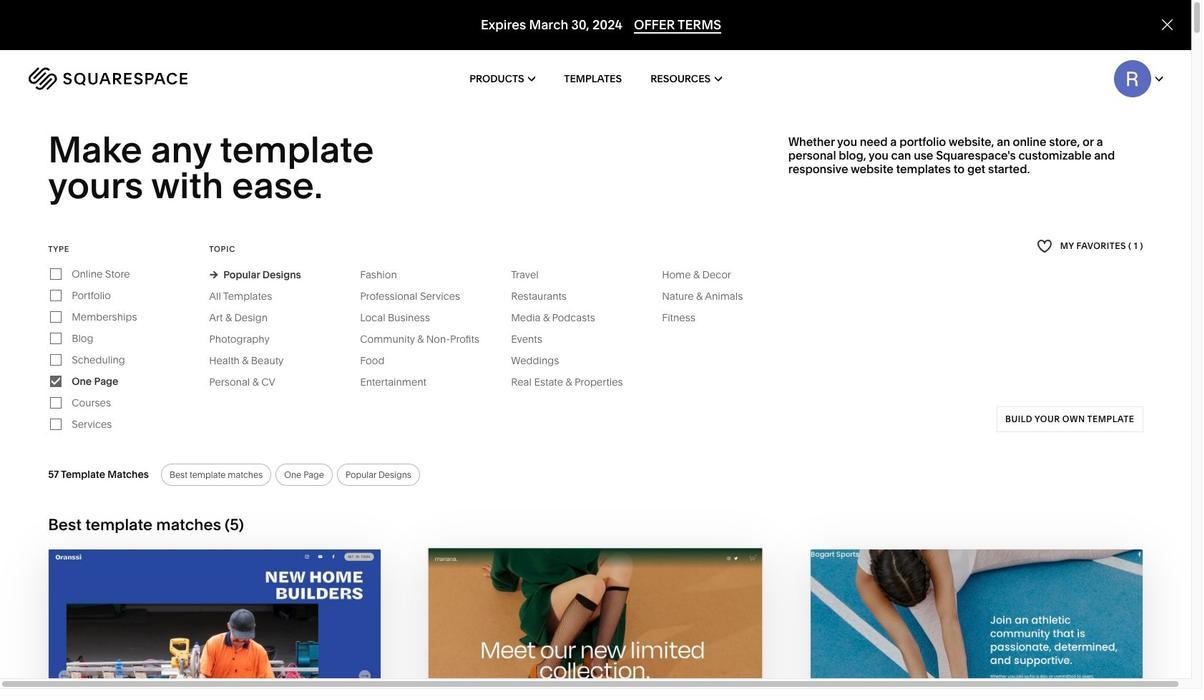 Task type: locate. For each thing, give the bounding box(es) containing it.
oranssi image
[[49, 550, 381, 689]]

main content
[[0, 0, 1203, 689]]

mariana image
[[428, 547, 764, 689]]



Task type: describe. For each thing, give the bounding box(es) containing it.
bogart image
[[811, 550, 1143, 689]]



Task type: vqa. For each thing, say whether or not it's contained in the screenshot.
Bogart image
yes



